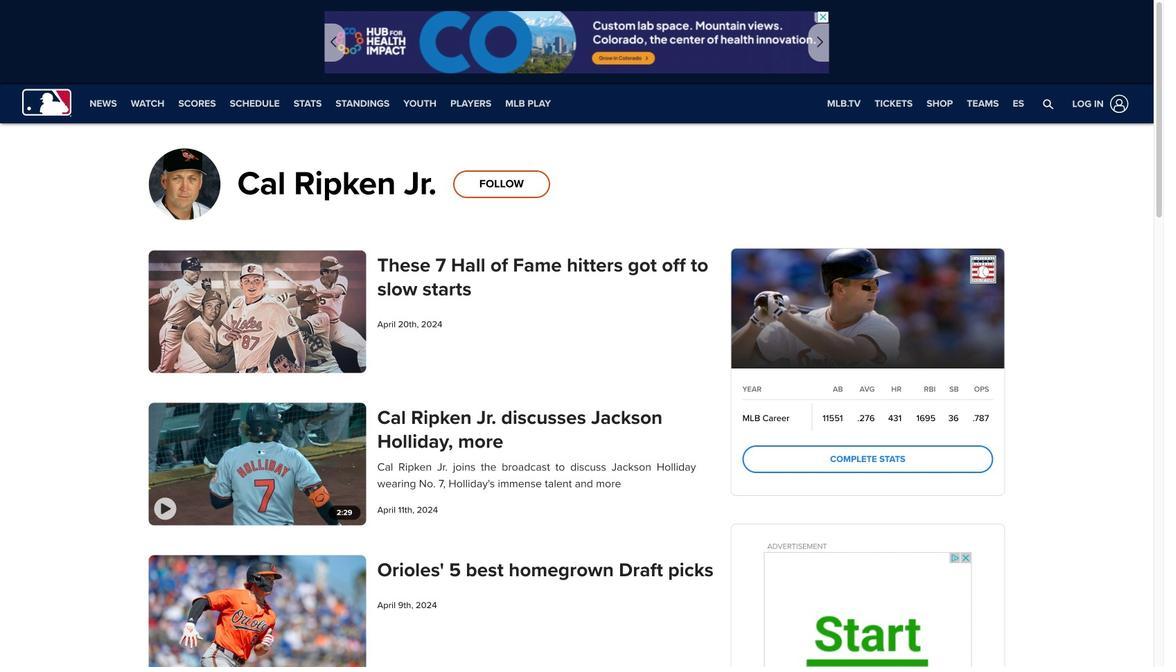 Task type: vqa. For each thing, say whether or not it's contained in the screenshot.
Cal Ripken Jr. image
yes



Task type: describe. For each thing, give the bounding box(es) containing it.
tertiary navigation element
[[820, 85, 1031, 123]]

0 vertical spatial advertisement element
[[325, 11, 829, 73]]

1 vertical spatial advertisement element
[[764, 552, 972, 667]]

these 7 hall of fame hitters got off to slow starts image
[[149, 251, 366, 373]]

cal ripken jr. discusses jackson holliday, more image
[[149, 403, 366, 525]]

cal ripken jr. image
[[149, 148, 221, 220]]

hall of fame logo image
[[970, 256, 996, 283]]

secondary navigation element
[[83, 85, 558, 123]]



Task type: locate. For each thing, give the bounding box(es) containing it.
orioles' 5 best homegrown draft picks image
[[149, 555, 366, 667]]

top navigation element
[[0, 85, 1154, 123]]

advertisement element
[[325, 11, 829, 73], [764, 552, 972, 667]]



